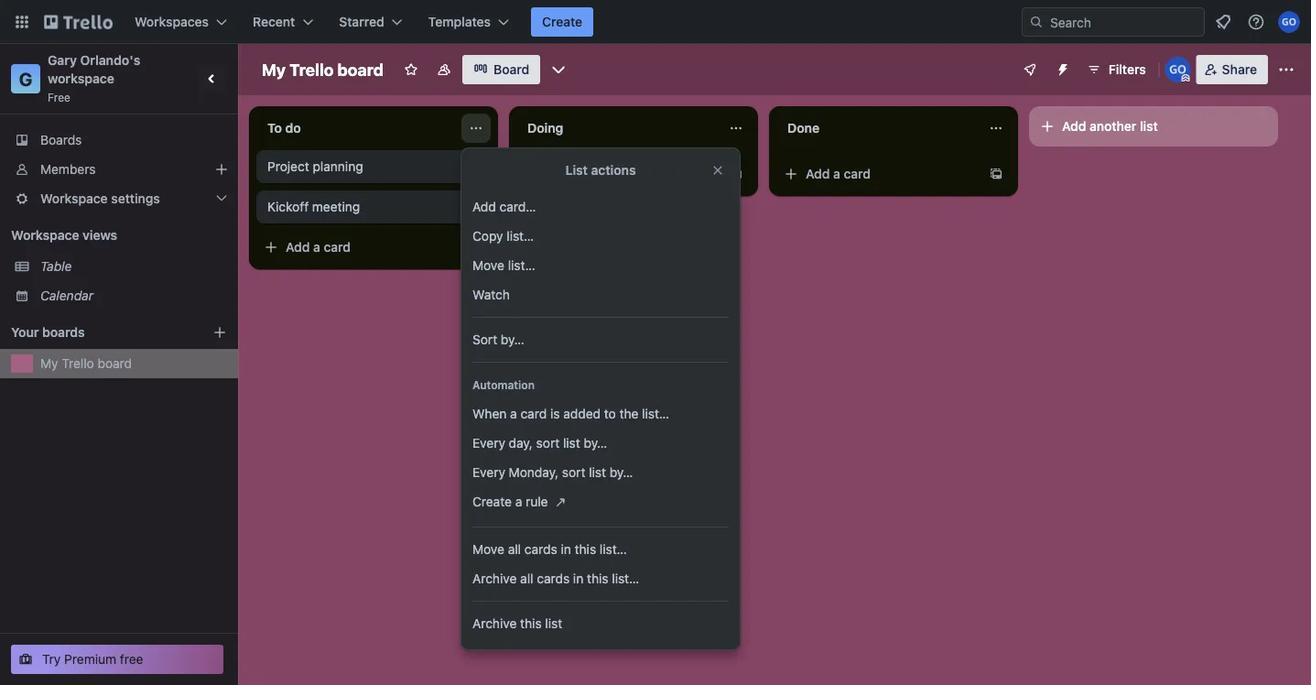 Task type: describe. For each thing, give the bounding box(es) containing it.
workspaces
[[135, 14, 209, 29]]

archive all cards in this list…
[[473, 571, 639, 586]]

list down archive all cards in this list…
[[545, 616, 562, 631]]

in for move all cards in this list…
[[561, 542, 571, 557]]

list… down "copy list…"
[[508, 258, 535, 273]]

my inside text field
[[262, 60, 286, 79]]

create for create
[[542, 14, 583, 29]]

day,
[[509, 435, 533, 451]]

sort
[[473, 332, 497, 347]]

views
[[83, 228, 117, 243]]

gary
[[48, 53, 77, 68]]

list down when a card is added to the list…
[[563, 435, 580, 451]]

is
[[550, 406, 560, 421]]

sort by… link
[[462, 325, 740, 354]]

share
[[1222, 62, 1257, 77]]

kickoff meeting link
[[267, 198, 480, 216]]

add for add another list button
[[1062, 119, 1087, 134]]

when
[[473, 406, 507, 421]]

all for archive
[[520, 571, 533, 586]]

share button
[[1197, 55, 1268, 84]]

create a rule
[[473, 494, 548, 509]]

primary element
[[0, 0, 1311, 44]]

kickoff meeting
[[267, 199, 360, 214]]

this for move all cards in this list…
[[575, 542, 596, 557]]

Done text field
[[777, 114, 978, 143]]

watch
[[473, 287, 510, 302]]

open information menu image
[[1247, 13, 1266, 31]]

card left is
[[521, 406, 547, 421]]

project
[[267, 159, 309, 174]]

every for every monday, sort list by…
[[473, 465, 505, 480]]

when a card is added to the list…
[[473, 406, 670, 421]]

every day, sort list by… link
[[462, 429, 740, 458]]

templates
[[428, 14, 491, 29]]

move for move list…
[[473, 258, 505, 273]]

list… down move all cards in this list… "link"
[[612, 571, 639, 586]]

settings
[[111, 191, 160, 206]]

workspace settings button
[[0, 184, 238, 213]]

your
[[11, 325, 39, 340]]

0 horizontal spatial trello
[[62, 356, 94, 371]]

a down done text box
[[833, 166, 841, 181]]

copy list… link
[[462, 222, 740, 251]]

add a card button for doing
[[517, 159, 722, 189]]

add up copy
[[473, 199, 496, 214]]

every day, sort list by…
[[473, 435, 607, 451]]

add a card for done
[[806, 166, 871, 181]]

Doing text field
[[517, 114, 718, 143]]

automation
[[473, 378, 535, 391]]

to do
[[267, 120, 301, 136]]

my trello board inside text field
[[262, 60, 384, 79]]

create button
[[531, 7, 594, 37]]

kickoff
[[267, 199, 309, 214]]

0 vertical spatial gary orlando (garyorlando) image
[[1278, 11, 1300, 33]]

cards for archive
[[537, 571, 570, 586]]

to
[[267, 120, 282, 136]]

2 vertical spatial this
[[520, 616, 542, 631]]

create from template… image
[[989, 167, 1004, 181]]

archive this list
[[473, 616, 562, 631]]

planning
[[313, 159, 363, 174]]

actions
[[591, 163, 636, 178]]

list inside button
[[1140, 119, 1158, 134]]

create from template… image for doing
[[729, 167, 744, 181]]

switch to… image
[[13, 13, 31, 31]]

card down meeting
[[324, 239, 351, 255]]

list… down card…
[[507, 228, 534, 244]]

templates button
[[417, 7, 520, 37]]

add a card button for done
[[777, 159, 982, 189]]

the
[[620, 406, 639, 421]]

move list…
[[473, 258, 535, 273]]

every monday, sort list by…
[[473, 465, 633, 480]]

monday,
[[509, 465, 559, 480]]

project planning
[[267, 159, 363, 174]]

workspace navigation collapse icon image
[[200, 66, 225, 92]]

premium
[[64, 652, 116, 667]]

calendar
[[40, 288, 93, 303]]

workspace settings
[[40, 191, 160, 206]]

create from template… image for to do
[[469, 240, 484, 255]]

add a card for to do
[[286, 239, 351, 255]]

workspace
[[48, 71, 114, 86]]

every monday, sort list by… link
[[462, 458, 740, 487]]

card down done text box
[[844, 166, 871, 181]]

doing
[[527, 120, 564, 136]]

rule
[[526, 494, 548, 509]]

when a card is added to the list… link
[[462, 399, 740, 429]]

table link
[[40, 257, 227, 276]]

0 horizontal spatial by…
[[501, 332, 524, 347]]

card up add card… link
[[584, 166, 611, 181]]

a down kickoff meeting
[[313, 239, 320, 255]]

0 horizontal spatial my
[[40, 356, 58, 371]]

sort for monday,
[[562, 465, 586, 480]]

star or unstar board image
[[404, 62, 418, 77]]

a right when
[[510, 406, 517, 421]]

customize views image
[[550, 60, 568, 79]]

list inside "link"
[[589, 465, 606, 480]]

create a rule link
[[462, 487, 740, 519]]

free
[[48, 91, 70, 103]]

automation image
[[1048, 55, 1074, 81]]

0 horizontal spatial board
[[98, 356, 132, 371]]

1 horizontal spatial add a card
[[546, 166, 611, 181]]

starred button
[[328, 7, 414, 37]]

back to home image
[[44, 7, 113, 37]]

move all cards in this list…
[[473, 542, 627, 557]]

boards link
[[0, 125, 238, 155]]

copy
[[473, 228, 503, 244]]



Task type: vqa. For each thing, say whether or not it's contained in the screenshot.
top Archive
yes



Task type: locate. For each thing, give the bounding box(es) containing it.
0 horizontal spatial add a card
[[286, 239, 351, 255]]

this down move all cards in this list… "link"
[[587, 571, 609, 586]]

sort down every day, sort list by… link
[[562, 465, 586, 480]]

1 vertical spatial in
[[573, 571, 584, 586]]

add
[[1062, 119, 1087, 134], [546, 166, 570, 181], [806, 166, 830, 181], [473, 199, 496, 214], [286, 239, 310, 255]]

try premium free button
[[11, 645, 223, 674]]

cards for move
[[525, 542, 557, 557]]

add a card button down done text box
[[777, 159, 982, 189]]

add left another
[[1062, 119, 1087, 134]]

add a card button for to do
[[256, 233, 462, 262]]

trello down recent popup button
[[290, 60, 334, 79]]

filters button
[[1081, 55, 1152, 84]]

add down done
[[806, 166, 830, 181]]

0 vertical spatial all
[[508, 542, 521, 557]]

add down doing
[[546, 166, 570, 181]]

by… right sort
[[501, 332, 524, 347]]

gary orlando (garyorlando) image right 'filters'
[[1166, 57, 1191, 82]]

another
[[1090, 119, 1137, 134]]

list down every day, sort list by… link
[[589, 465, 606, 480]]

0 horizontal spatial create from template… image
[[469, 240, 484, 255]]

by… down every day, sort list by… link
[[610, 465, 633, 480]]

add a card down done
[[806, 166, 871, 181]]

in up archive all cards in this list…
[[561, 542, 571, 557]]

create inside button
[[542, 14, 583, 29]]

all down create a rule at the left of the page
[[508, 542, 521, 557]]

g
[[19, 68, 32, 89]]

1 horizontal spatial board
[[338, 60, 384, 79]]

my
[[262, 60, 286, 79], [40, 356, 58, 371]]

orlando's
[[80, 53, 140, 68]]

boards
[[42, 325, 85, 340]]

1 vertical spatial trello
[[62, 356, 94, 371]]

in inside "link"
[[561, 542, 571, 557]]

move all cards in this list… link
[[462, 535, 740, 564]]

my trello board
[[262, 60, 384, 79], [40, 356, 132, 371]]

1 horizontal spatial add a card button
[[517, 159, 722, 189]]

0 vertical spatial archive
[[473, 571, 517, 586]]

2 horizontal spatial add a card
[[806, 166, 871, 181]]

my down the "recent"
[[262, 60, 286, 79]]

all down move all cards in this list…
[[520, 571, 533, 586]]

1 horizontal spatial create
[[542, 14, 583, 29]]

copy list…
[[473, 228, 534, 244]]

move for move all cards in this list…
[[473, 542, 505, 557]]

0 vertical spatial this
[[575, 542, 596, 557]]

0 vertical spatial move
[[473, 258, 505, 273]]

1 move from the top
[[473, 258, 505, 273]]

1 vertical spatial workspace
[[11, 228, 79, 243]]

add another list
[[1062, 119, 1158, 134]]

1 vertical spatial my trello board
[[40, 356, 132, 371]]

gary orlando (garyorlando) image
[[1278, 11, 1300, 33], [1166, 57, 1191, 82]]

workspaces button
[[124, 7, 238, 37]]

this member is an admin of this board. image
[[1182, 74, 1190, 82]]

0 vertical spatial workspace
[[40, 191, 108, 206]]

sort
[[536, 435, 560, 451], [562, 465, 586, 480]]

0 vertical spatial by…
[[501, 332, 524, 347]]

in
[[561, 542, 571, 557], [573, 571, 584, 586]]

members
[[40, 162, 96, 177]]

cards inside "link"
[[525, 542, 557, 557]]

every inside "link"
[[473, 465, 505, 480]]

workspace down members
[[40, 191, 108, 206]]

0 horizontal spatial sort
[[536, 435, 560, 451]]

1 horizontal spatial my
[[262, 60, 286, 79]]

create from template… image
[[729, 167, 744, 181], [469, 240, 484, 255]]

0 vertical spatial trello
[[290, 60, 334, 79]]

boards
[[40, 132, 82, 147]]

my trello board link
[[40, 354, 227, 373]]

1 horizontal spatial by…
[[584, 435, 607, 451]]

workspace inside popup button
[[40, 191, 108, 206]]

by… down when a card is added to the list… link
[[584, 435, 607, 451]]

create up customize views image
[[542, 14, 583, 29]]

0 horizontal spatial my trello board
[[40, 356, 132, 371]]

1 vertical spatial cards
[[537, 571, 570, 586]]

archive for archive all cards in this list…
[[473, 571, 517, 586]]

0 vertical spatial cards
[[525, 542, 557, 557]]

members link
[[0, 155, 238, 184]]

every down when
[[473, 435, 505, 451]]

board inside text field
[[338, 60, 384, 79]]

free
[[120, 652, 143, 667]]

add for done's add a card button
[[806, 166, 830, 181]]

add a card button
[[517, 159, 722, 189], [777, 159, 982, 189], [256, 233, 462, 262]]

1 vertical spatial create from template… image
[[469, 240, 484, 255]]

list actions
[[566, 163, 636, 178]]

Search field
[[1044, 8, 1204, 36]]

watch link
[[462, 280, 740, 310]]

do
[[285, 120, 301, 136]]

trello down boards
[[62, 356, 94, 371]]

workspace views
[[11, 228, 117, 243]]

1 horizontal spatial trello
[[290, 60, 334, 79]]

1 vertical spatial my
[[40, 356, 58, 371]]

a left rule
[[515, 494, 522, 509]]

archive all cards in this list… link
[[462, 564, 740, 593]]

archive this list link
[[462, 609, 740, 638]]

try
[[42, 652, 61, 667]]

2 move from the top
[[473, 542, 505, 557]]

this down archive all cards in this list…
[[520, 616, 542, 631]]

my down your boards
[[40, 356, 58, 371]]

0 vertical spatial my
[[262, 60, 286, 79]]

1 vertical spatial every
[[473, 465, 505, 480]]

calendar link
[[40, 287, 227, 305]]

To do text field
[[256, 114, 458, 143]]

sort inside every day, sort list by… link
[[536, 435, 560, 451]]

1 archive from the top
[[473, 571, 517, 586]]

my trello board down starred
[[262, 60, 384, 79]]

add a card
[[546, 166, 611, 181], [806, 166, 871, 181], [286, 239, 351, 255]]

move inside move all cards in this list… "link"
[[473, 542, 505, 557]]

archive
[[473, 571, 517, 586], [473, 616, 517, 631]]

1 horizontal spatial in
[[573, 571, 584, 586]]

trello inside text field
[[290, 60, 334, 79]]

0 vertical spatial every
[[473, 435, 505, 451]]

create for create a rule
[[473, 494, 512, 509]]

every up create a rule at the left of the page
[[473, 465, 505, 480]]

board
[[494, 62, 529, 77]]

card
[[584, 166, 611, 181], [844, 166, 871, 181], [324, 239, 351, 255], [521, 406, 547, 421]]

cards down move all cards in this list…
[[537, 571, 570, 586]]

table
[[40, 259, 72, 274]]

a left actions
[[573, 166, 581, 181]]

2 vertical spatial by…
[[610, 465, 633, 480]]

1 vertical spatial sort
[[562, 465, 586, 480]]

1 every from the top
[[473, 435, 505, 451]]

board down your boards with 1 items "element"
[[98, 356, 132, 371]]

your boards
[[11, 325, 85, 340]]

by… for monday,
[[610, 465, 633, 480]]

recent
[[253, 14, 295, 29]]

board down starred
[[338, 60, 384, 79]]

filters
[[1109, 62, 1146, 77]]

add board image
[[212, 325, 227, 340]]

0 notifications image
[[1213, 11, 1234, 33]]

add down kickoff
[[286, 239, 310, 255]]

0 horizontal spatial in
[[561, 542, 571, 557]]

add card… link
[[462, 192, 740, 222]]

0 vertical spatial my trello board
[[262, 60, 384, 79]]

in for archive all cards in this list…
[[573, 571, 584, 586]]

move
[[473, 258, 505, 273], [473, 542, 505, 557]]

show menu image
[[1278, 60, 1296, 79]]

workspace for workspace settings
[[40, 191, 108, 206]]

list
[[566, 163, 588, 178]]

0 vertical spatial board
[[338, 60, 384, 79]]

project planning link
[[267, 158, 480, 176]]

added
[[563, 406, 601, 421]]

move down copy
[[473, 258, 505, 273]]

sort by…
[[473, 332, 524, 347]]

add inside button
[[1062, 119, 1087, 134]]

add card…
[[473, 199, 536, 214]]

recent button
[[242, 7, 324, 37]]

1 vertical spatial by…
[[584, 435, 607, 451]]

this inside "link"
[[575, 542, 596, 557]]

0 horizontal spatial gary orlando (garyorlando) image
[[1166, 57, 1191, 82]]

sort right the 'day,'
[[536, 435, 560, 451]]

0 horizontal spatial add a card button
[[256, 233, 462, 262]]

your boards with 1 items element
[[11, 321, 185, 343]]

by… for day,
[[584, 435, 607, 451]]

1 vertical spatial move
[[473, 542, 505, 557]]

this for archive all cards in this list…
[[587, 571, 609, 586]]

every for every day, sort list by…
[[473, 435, 505, 451]]

my trello board down your boards with 1 items "element"
[[40, 356, 132, 371]]

move list… link
[[462, 251, 740, 280]]

board link
[[462, 55, 540, 84]]

add another list button
[[1029, 106, 1278, 147]]

cards up archive all cards in this list…
[[525, 542, 557, 557]]

archive down archive all cards in this list…
[[473, 616, 517, 631]]

archive for archive this list
[[473, 616, 517, 631]]

sort for day,
[[536, 435, 560, 451]]

0 horizontal spatial create
[[473, 494, 512, 509]]

list
[[1140, 119, 1158, 134], [563, 435, 580, 451], [589, 465, 606, 480], [545, 616, 562, 631]]

add a card button up add card… link
[[517, 159, 722, 189]]

add a card button down the 'kickoff meeting' link
[[256, 233, 462, 262]]

1 horizontal spatial sort
[[562, 465, 586, 480]]

list… inside "link"
[[600, 542, 627, 557]]

list… right the
[[642, 406, 670, 421]]

2 archive from the top
[[473, 616, 517, 631]]

2 horizontal spatial by…
[[610, 465, 633, 480]]

by… inside "link"
[[610, 465, 633, 480]]

add a card down kickoff meeting
[[286, 239, 351, 255]]

1 horizontal spatial gary orlando (garyorlando) image
[[1278, 11, 1300, 33]]

try premium free
[[42, 652, 143, 667]]

1 horizontal spatial my trello board
[[262, 60, 384, 79]]

gary orlando's workspace link
[[48, 53, 144, 86]]

a
[[573, 166, 581, 181], [833, 166, 841, 181], [313, 239, 320, 255], [510, 406, 517, 421], [515, 494, 522, 509]]

add for to do's add a card button
[[286, 239, 310, 255]]

all inside "link"
[[508, 542, 521, 557]]

list… up archive all cards in this list… link
[[600, 542, 627, 557]]

move inside move list… link
[[473, 258, 505, 273]]

create left rule
[[473, 494, 512, 509]]

create
[[542, 14, 583, 29], [473, 494, 512, 509]]

power ups image
[[1023, 62, 1037, 77]]

to
[[604, 406, 616, 421]]

Board name text field
[[253, 55, 393, 84]]

this up archive all cards in this list… link
[[575, 542, 596, 557]]

1 vertical spatial this
[[587, 571, 609, 586]]

0 vertical spatial create
[[542, 14, 583, 29]]

sort inside "every monday, sort list by…" "link"
[[562, 465, 586, 480]]

1 vertical spatial archive
[[473, 616, 517, 631]]

1 horizontal spatial create from template… image
[[729, 167, 744, 181]]

0 vertical spatial create from template… image
[[729, 167, 744, 181]]

1 vertical spatial board
[[98, 356, 132, 371]]

in down move all cards in this list… "link"
[[573, 571, 584, 586]]

list right another
[[1140, 119, 1158, 134]]

list…
[[507, 228, 534, 244], [508, 258, 535, 273], [642, 406, 670, 421], [600, 542, 627, 557], [612, 571, 639, 586]]

0 vertical spatial sort
[[536, 435, 560, 451]]

gary orlando (garyorlando) image right open information menu image
[[1278, 11, 1300, 33]]

2 every from the top
[[473, 465, 505, 480]]

search image
[[1029, 15, 1044, 29]]

1 vertical spatial create
[[473, 494, 512, 509]]

workspace for workspace views
[[11, 228, 79, 243]]

1 vertical spatial all
[[520, 571, 533, 586]]

starred
[[339, 14, 384, 29]]

gary orlando's workspace free
[[48, 53, 144, 103]]

done
[[788, 120, 820, 136]]

add a card up add card… link
[[546, 166, 611, 181]]

move down create a rule at the left of the page
[[473, 542, 505, 557]]

g link
[[11, 64, 40, 93]]

1 vertical spatial gary orlando (garyorlando) image
[[1166, 57, 1191, 82]]

2 horizontal spatial add a card button
[[777, 159, 982, 189]]

archive up archive this list
[[473, 571, 517, 586]]

all for move
[[508, 542, 521, 557]]

meeting
[[312, 199, 360, 214]]

workspace up "table"
[[11, 228, 79, 243]]

cards
[[525, 542, 557, 557], [537, 571, 570, 586]]

workspace visible image
[[437, 62, 451, 77]]

card…
[[500, 199, 536, 214]]

0 vertical spatial in
[[561, 542, 571, 557]]



